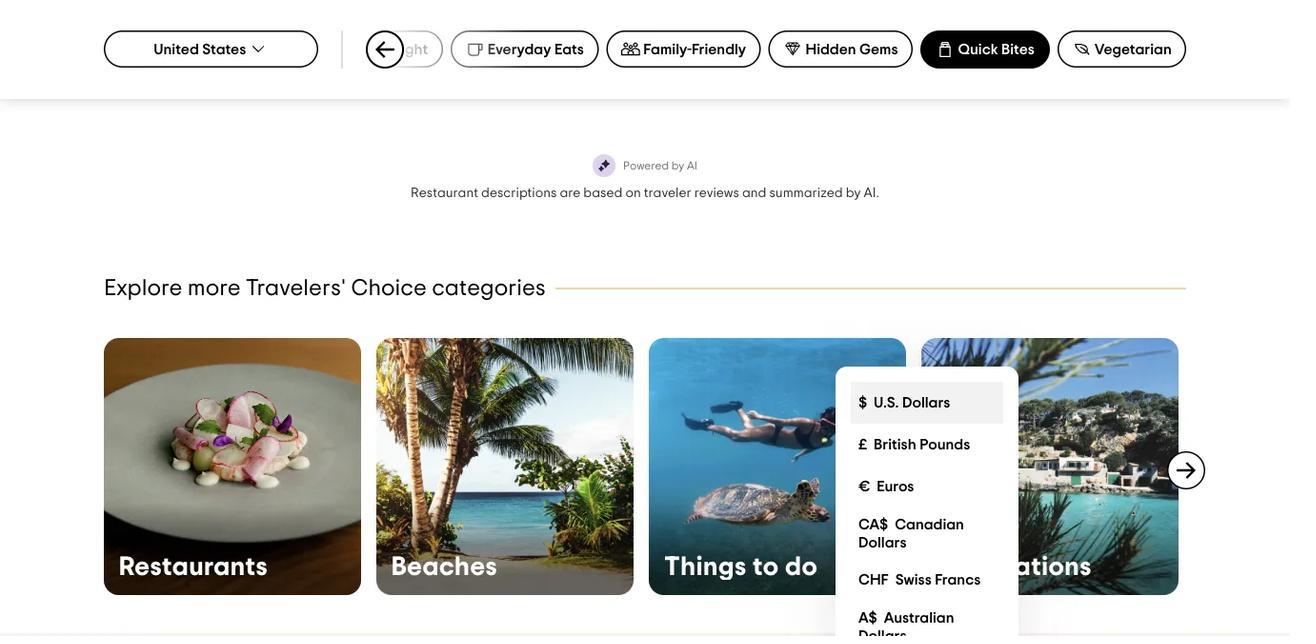 Task type: locate. For each thing, give the bounding box(es) containing it.
powered by ai
[[624, 160, 698, 172]]

united
[[154, 41, 199, 57]]

bites
[[1002, 42, 1035, 57]]

by left ai.
[[846, 186, 861, 200]]

family-friendly
[[644, 41, 747, 57]]

ai
[[687, 160, 698, 172]]

things to do
[[664, 554, 818, 581]]

2023 link
[[104, 44, 581, 101]]

chf  swiss francs
[[859, 573, 981, 588]]

states
[[202, 41, 246, 57]]

restaurants
[[119, 554, 268, 581]]

dollars
[[903, 396, 951, 411], [859, 535, 907, 551], [859, 629, 907, 637]]

previous image
[[374, 38, 397, 61], [92, 460, 115, 482]]

by left ai
[[672, 160, 685, 172]]

beaches image
[[377, 338, 634, 596]]

explore more travelers' choice categories
[[104, 277, 546, 300]]

seafood,
[[792, 44, 847, 58]]

date
[[354, 41, 387, 57]]

dollars inside the a$  australian dollars
[[859, 629, 907, 637]]

hidden gems
[[806, 41, 899, 57]]

cuisines: american, seafood, fast food
[[671, 44, 908, 58]]

vegetarian
[[1095, 41, 1172, 57]]

everyday eats
[[488, 41, 584, 57]]

eats
[[555, 41, 584, 57]]

everyday eats button
[[451, 31, 599, 68]]

next image
[[1175, 460, 1198, 482]]

restaurant
[[411, 186, 479, 200]]

0 vertical spatial by
[[672, 160, 685, 172]]

reviews
[[695, 186, 740, 200]]

0 horizontal spatial by
[[672, 160, 685, 172]]

things
[[664, 554, 747, 581]]

hidden
[[806, 41, 857, 57]]

night
[[391, 41, 428, 57]]

powered
[[624, 160, 669, 172]]

chf  swiss
[[859, 573, 932, 588]]

0 vertical spatial previous image
[[374, 38, 397, 61]]

$$$
[[974, 44, 997, 58]]

restaurants link
[[104, 338, 361, 596]]

pounds
[[920, 438, 971, 453]]

family-friendly button
[[607, 31, 761, 68]]

2 vertical spatial dollars
[[859, 629, 907, 637]]

1 horizontal spatial by
[[846, 186, 861, 200]]

are
[[560, 186, 581, 200]]

a$  australian dollars
[[859, 611, 955, 637]]

dollars up £  british pounds in the bottom of the page
[[903, 396, 951, 411]]

$$
[[949, 44, 965, 58]]

things to do link
[[649, 338, 907, 596]]

everyday
[[488, 41, 551, 57]]

1 vertical spatial previous image
[[92, 460, 115, 482]]

destinations image
[[922, 338, 1179, 596]]

hidden gems button
[[769, 31, 913, 68]]

by
[[672, 160, 685, 172], [846, 186, 861, 200]]

descriptions
[[481, 186, 557, 200]]

on
[[626, 186, 641, 200]]

dollars for ca$  canadian dollars
[[859, 535, 907, 551]]

dollars for $  u.s. dollars
[[903, 396, 951, 411]]

dollars down a$  australian
[[859, 629, 907, 637]]

traveler
[[644, 186, 692, 200]]

list box
[[836, 367, 1019, 637]]

0 vertical spatial dollars
[[903, 396, 951, 411]]

$$ - $$$
[[949, 44, 997, 58]]

date night
[[354, 41, 428, 57]]

dollars down ca$  canadian
[[859, 535, 907, 551]]

cuisines:
[[671, 44, 725, 58]]

quick bites button
[[921, 31, 1050, 69]]

dollars inside ca$  canadian dollars
[[859, 535, 907, 551]]

1 vertical spatial dollars
[[859, 535, 907, 551]]

destinations link
[[922, 338, 1179, 596]]

categories
[[432, 277, 546, 300]]

restaurants image
[[104, 338, 361, 596]]



Task type: vqa. For each thing, say whether or not it's contained in the screenshot.
"/"
no



Task type: describe. For each thing, give the bounding box(es) containing it.
dollars for a$  australian dollars
[[859, 629, 907, 637]]

1 horizontal spatial previous image
[[374, 38, 397, 61]]

food
[[878, 44, 908, 58]]

restaurant descriptions are based on traveler reviews and summarized by ai.
[[411, 186, 880, 200]]

vegetarian button
[[1058, 31, 1187, 68]]

ca$  canadian
[[859, 517, 965, 532]]

a$  australian
[[859, 611, 955, 626]]

things to do image
[[649, 338, 907, 596]]

$  u.s. dollars
[[859, 396, 951, 411]]

to
[[753, 554, 779, 581]]

family-
[[644, 41, 692, 57]]

travelers'
[[246, 277, 346, 300]]

date night button
[[317, 31, 443, 68]]

do
[[785, 554, 818, 581]]

quick
[[959, 42, 999, 57]]

gems
[[860, 41, 899, 57]]

and
[[743, 186, 767, 200]]

ai.
[[864, 186, 880, 200]]

fast
[[850, 44, 875, 58]]

$  u.s.
[[859, 396, 899, 411]]

american,
[[728, 44, 789, 58]]

quick bites
[[959, 42, 1035, 57]]

more
[[188, 277, 241, 300]]

beaches link
[[377, 338, 634, 596]]

£  british
[[859, 438, 917, 453]]

-
[[968, 44, 972, 58]]

summarized
[[770, 186, 843, 200]]

ca$  canadian dollars
[[859, 517, 965, 551]]

£  british pounds
[[859, 438, 971, 453]]

destinations
[[937, 554, 1093, 581]]

1 vertical spatial by
[[846, 186, 861, 200]]

€  euros
[[859, 480, 915, 495]]

based
[[584, 186, 623, 200]]

united states button
[[104, 31, 318, 68]]

friendly
[[692, 41, 747, 57]]

francs
[[935, 573, 981, 588]]

list box containing $  u.s. dollars
[[836, 367, 1019, 637]]

choice
[[351, 277, 427, 300]]

explore
[[104, 277, 182, 300]]

united states
[[154, 41, 246, 57]]

beaches
[[392, 554, 498, 581]]

0 horizontal spatial previous image
[[92, 460, 115, 482]]



